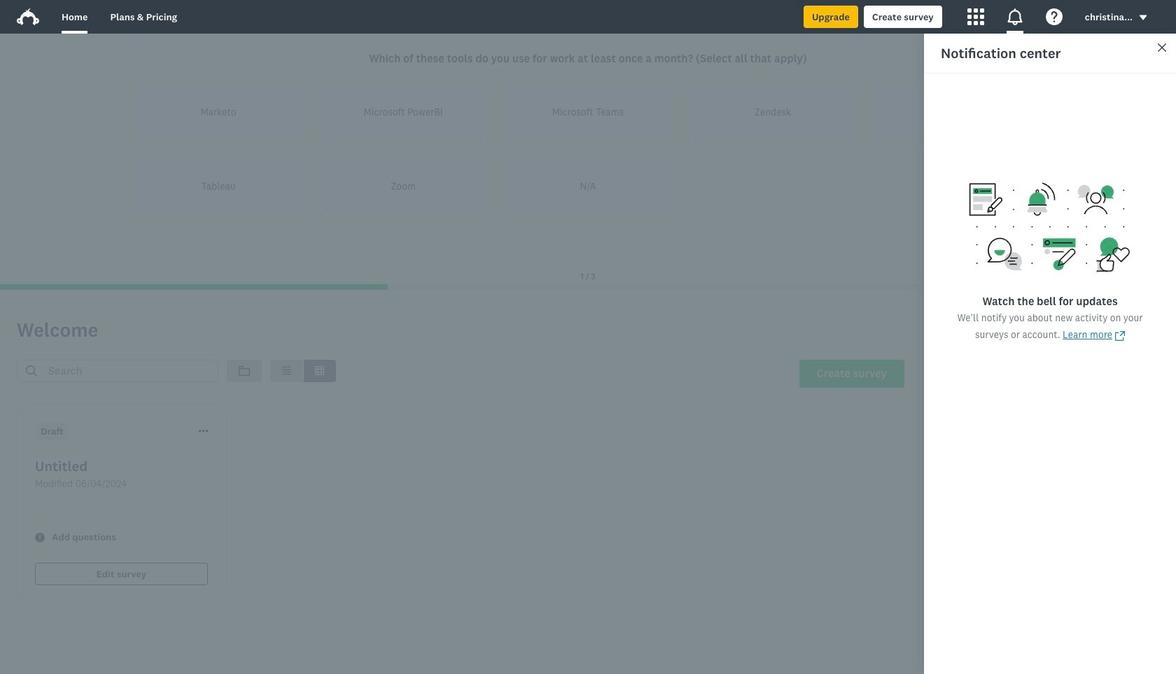 Task type: describe. For each thing, give the bounding box(es) containing it.
help icon image
[[1046, 8, 1063, 25]]

1 folders image from the top
[[239, 366, 250, 377]]

search image
[[26, 366, 37, 377]]

notification center icon image
[[1007, 8, 1024, 25]]

Search text field
[[37, 361, 218, 382]]

graphic of a notifications interface image
[[947, 163, 1154, 291]]



Task type: locate. For each thing, give the bounding box(es) containing it.
2 brand logo image from the top
[[17, 8, 39, 25]]

search image
[[26, 366, 37, 377]]

dialog
[[0, 34, 1177, 290], [925, 34, 1177, 675], [1176, 360, 1177, 675]]

folders image
[[239, 366, 250, 377], [239, 366, 250, 376]]

1 brand logo image from the top
[[17, 6, 39, 28]]

close image
[[1157, 42, 1168, 53], [1159, 43, 1167, 52]]

2 folders image from the top
[[239, 366, 250, 376]]

warning image
[[35, 533, 45, 543]]

products icon image
[[968, 8, 985, 25], [968, 8, 985, 25]]

group
[[270, 360, 336, 382]]

dropdown arrow icon image
[[1139, 13, 1149, 23], [1140, 15, 1148, 20]]

brand logo image
[[17, 6, 39, 28], [17, 8, 39, 25]]

new tab image
[[1116, 331, 1126, 341], [1116, 331, 1126, 341]]



Task type: vqa. For each thing, say whether or not it's contained in the screenshot.
Document icon
no



